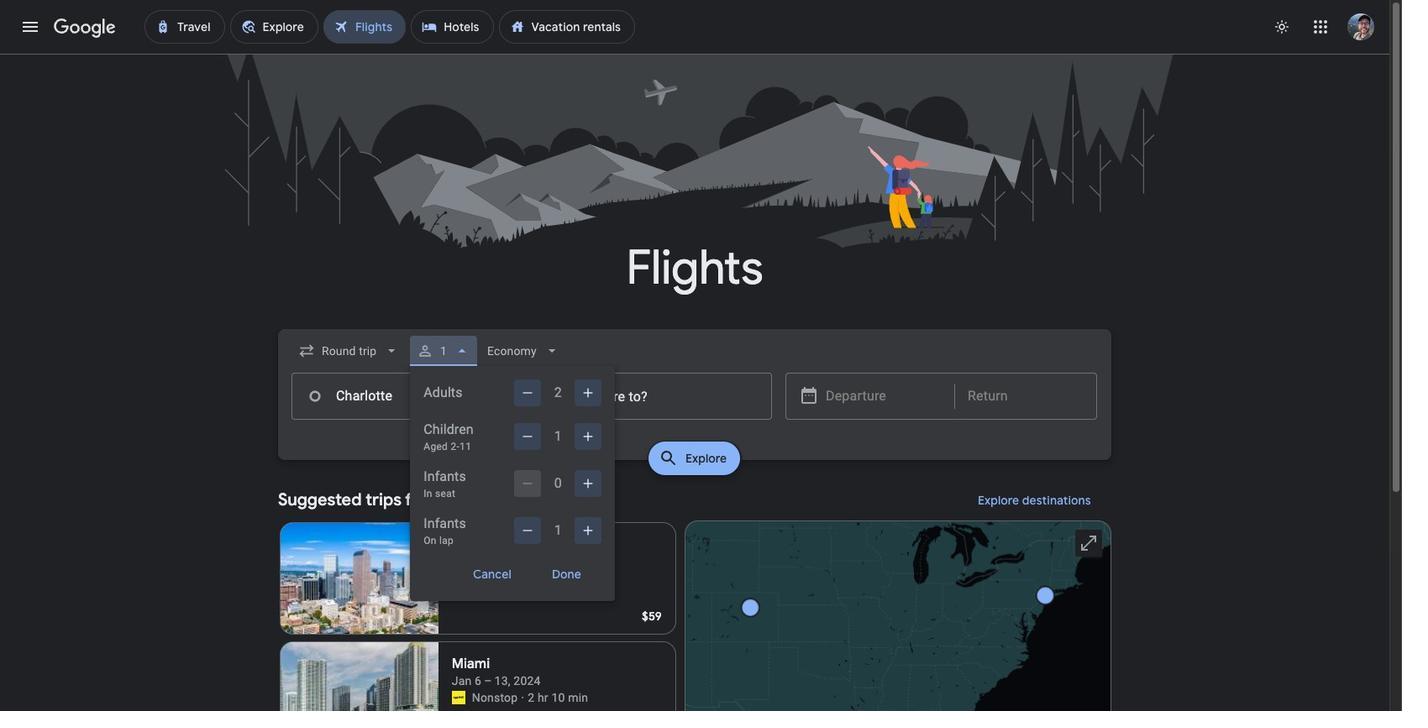 Task type: locate. For each thing, give the bounding box(es) containing it.
None field
[[292, 336, 407, 366], [481, 336, 567, 366], [292, 336, 407, 366], [481, 336, 567, 366]]

1 vertical spatial infants
[[424, 516, 466, 532]]

jan for miami
[[452, 675, 472, 688]]

seat
[[435, 488, 456, 500]]

2 vertical spatial 1
[[554, 523, 562, 539]]

infants for 0
[[424, 469, 466, 485]]

trips
[[366, 490, 402, 511]]

infants
[[424, 469, 466, 485], [424, 516, 466, 532]]

2
[[554, 385, 562, 401], [528, 692, 535, 705]]

11
[[460, 441, 472, 453]]

1 vertical spatial jan
[[452, 675, 472, 688]]

2024 for denver
[[521, 555, 548, 569]]

1 horizontal spatial explore
[[978, 493, 1020, 508]]

Flight search field
[[265, 329, 1125, 602]]

1 inside popup button
[[441, 345, 447, 358]]

cancel button
[[453, 561, 532, 588]]

explore
[[686, 451, 727, 466], [978, 493, 1020, 508]]

2 jan from the top
[[452, 675, 472, 688]]

 image
[[521, 690, 525, 707]]

flights
[[627, 239, 763, 298]]

suggested trips from charlotte region
[[278, 481, 1112, 712]]

2 for 2
[[554, 385, 562, 401]]

0 vertical spatial infants
[[424, 469, 466, 485]]

2 infants from the top
[[424, 516, 466, 532]]

1 vertical spatial 2024
[[514, 675, 541, 688]]

number of passengers dialog
[[410, 366, 615, 602]]

2 nonstop from the top
[[472, 692, 518, 705]]

explore left destinations
[[978, 493, 1020, 508]]

0 vertical spatial jan
[[452, 555, 472, 569]]

1 horizontal spatial 2
[[554, 385, 562, 401]]

2 inside number of passengers "dialog"
[[554, 385, 562, 401]]

1 jan from the top
[[452, 555, 472, 569]]

cancel
[[473, 567, 512, 582]]

2 inside the suggested trips from charlotte region
[[528, 692, 535, 705]]

2024 up hr
[[514, 675, 541, 688]]

2024 left done at the bottom left of the page
[[521, 555, 548, 569]]

0 vertical spatial nonstop
[[472, 572, 518, 586]]

jan down denver
[[452, 555, 472, 569]]

Departure text field
[[826, 374, 942, 419]]

nonstop down 20 – 27, at the left bottom
[[472, 572, 518, 586]]

1 up the done 'button'
[[554, 523, 562, 539]]

nonstop
[[472, 572, 518, 586], [472, 692, 518, 705]]

children aged 2-11
[[424, 422, 474, 453]]

infants up seat
[[424, 469, 466, 485]]

1 infants from the top
[[424, 469, 466, 485]]

in
[[424, 488, 433, 500]]

1 for children
[[554, 429, 562, 445]]

1 up 0
[[554, 429, 562, 445]]

1 vertical spatial 1
[[554, 429, 562, 445]]

2024 for miami
[[514, 675, 541, 688]]

explore down 'where to?' text box
[[686, 451, 727, 466]]

0 vertical spatial explore
[[686, 451, 727, 466]]

1 vertical spatial explore
[[978, 493, 1020, 508]]

59 US dollars text field
[[642, 609, 662, 624]]

explore for explore destinations
[[978, 493, 1020, 508]]

infants for 1
[[424, 516, 466, 532]]

2024
[[521, 555, 548, 569], [514, 675, 541, 688]]

1 for infants
[[554, 523, 562, 539]]

explore for explore
[[686, 451, 727, 466]]

6 – 13,
[[475, 675, 511, 688]]

done button
[[532, 561, 602, 588]]

infants in seat
[[424, 469, 466, 500]]

explore destinations button
[[958, 481, 1112, 521]]

2-
[[451, 441, 460, 453]]

suggested
[[278, 490, 362, 511]]

0 horizontal spatial 2
[[528, 692, 535, 705]]

jan inside miami jan 6 – 13, 2024
[[452, 675, 472, 688]]

1 vertical spatial nonstop
[[472, 692, 518, 705]]

jan
[[452, 555, 472, 569], [452, 675, 472, 688]]

nonstop down 6 – 13,
[[472, 692, 518, 705]]

charlotte
[[447, 490, 520, 511]]

1
[[441, 345, 447, 358], [554, 429, 562, 445], [554, 523, 562, 539]]

2024 inside miami jan 6 – 13, 2024
[[514, 675, 541, 688]]

0 vertical spatial 2
[[554, 385, 562, 401]]

destinations
[[1023, 493, 1092, 508]]

20 – 27,
[[475, 555, 517, 569]]

1 up 'adults'
[[441, 345, 447, 358]]

explore destinations
[[978, 493, 1092, 508]]

0 horizontal spatial explore
[[686, 451, 727, 466]]

2024 inside denver jan 20 – 27, 2024 nonstop
[[521, 555, 548, 569]]

miami jan 6 – 13, 2024
[[452, 656, 541, 688]]

infants up lap
[[424, 516, 466, 532]]

jan inside denver jan 20 – 27, 2024 nonstop
[[452, 555, 472, 569]]

0 vertical spatial 2024
[[521, 555, 548, 569]]

1 nonstop from the top
[[472, 572, 518, 586]]

explore inside button
[[978, 493, 1020, 508]]

0 vertical spatial 1
[[441, 345, 447, 358]]

0
[[554, 476, 562, 492]]

aged
[[424, 441, 448, 453]]

explore inside 'button'
[[686, 451, 727, 466]]

jan up spirit icon
[[452, 675, 472, 688]]

1 button
[[410, 331, 478, 371]]

2 hr 10 min
[[528, 692, 588, 705]]

1 vertical spatial 2
[[528, 692, 535, 705]]

from
[[405, 490, 443, 511]]



Task type: describe. For each thing, give the bounding box(es) containing it.
lap
[[440, 535, 454, 547]]

min
[[568, 692, 588, 705]]

hr
[[538, 692, 549, 705]]

explore button
[[649, 442, 741, 476]]

done
[[552, 567, 582, 582]]

main menu image
[[20, 17, 40, 37]]

Where to? text field
[[535, 373, 772, 420]]

on
[[424, 535, 437, 547]]

change appearance image
[[1262, 7, 1303, 47]]

spirit image
[[452, 692, 465, 705]]

2 for 2 hr 10 min
[[528, 692, 535, 705]]

$59
[[642, 609, 662, 624]]

children
[[424, 422, 474, 438]]

10
[[552, 692, 565, 705]]

jan for denver
[[452, 555, 472, 569]]

miami
[[452, 656, 490, 673]]

adults
[[424, 385, 463, 401]]

Return text field
[[968, 374, 1084, 419]]

denver jan 20 – 27, 2024 nonstop
[[452, 537, 548, 586]]

denver
[[452, 537, 497, 554]]

suggested trips from charlotte
[[278, 490, 520, 511]]

nonstop inside denver jan 20 – 27, 2024 nonstop
[[472, 572, 518, 586]]

infants on lap
[[424, 516, 466, 547]]



Task type: vqa. For each thing, say whether or not it's contained in the screenshot.
Remove saved flight, Round trip from Seattle to Portland.Sat, Nov 25 – Sat, Dec 2 icon at the top of page
no



